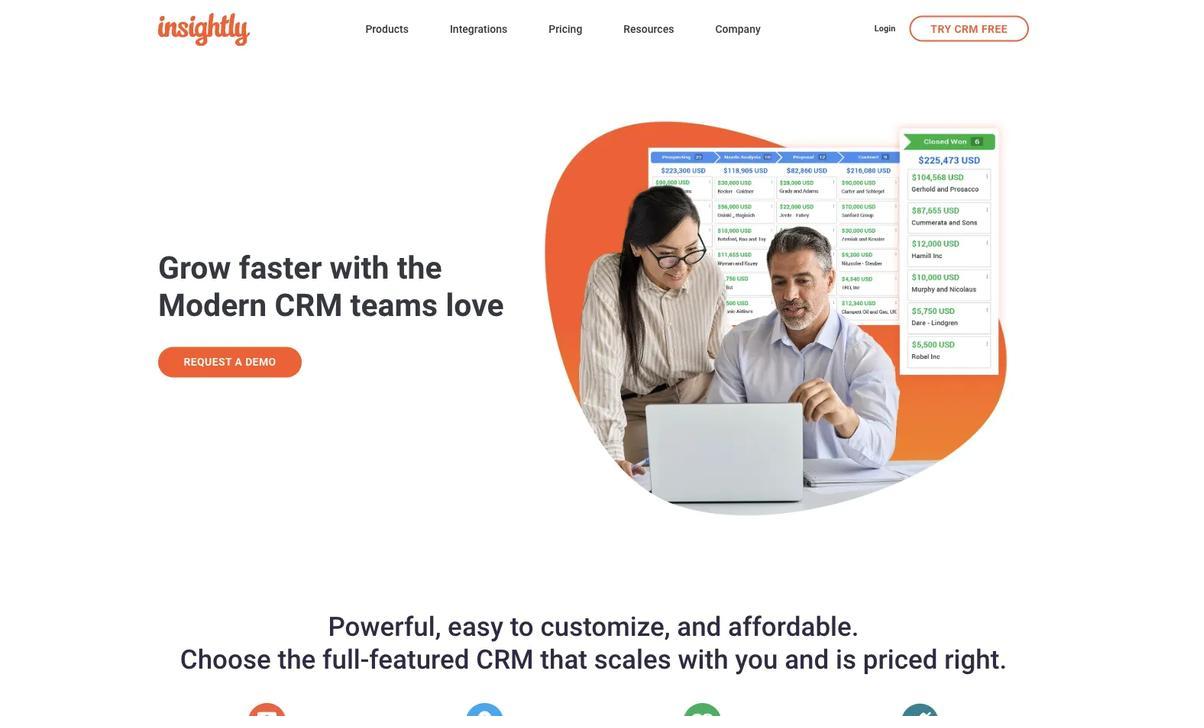 Task type: describe. For each thing, give the bounding box(es) containing it.
0 vertical spatial and
[[677, 611, 722, 643]]

company
[[716, 23, 761, 36]]

priced
[[863, 644, 938, 675]]

try crm free
[[931, 23, 1008, 35]]

appconnect icon 1 image
[[871, 704, 970, 717]]

with inside powerful, easy to customize, and affordable. choose the full-featured crm that scales with you and is priced right.
[[678, 644, 729, 675]]

marketing icon 2 image
[[435, 704, 535, 717]]

try
[[931, 23, 952, 35]]

crm icon image
[[217, 704, 317, 717]]

resources
[[624, 23, 674, 36]]

right.
[[945, 644, 1007, 675]]

love
[[446, 287, 504, 324]]

login
[[875, 24, 896, 33]]

home banner businessman 2023 v3 image
[[542, 99, 1029, 519]]

grow faster with the modern crm teams love
[[158, 250, 504, 324]]

with inside grow faster with the modern crm teams love
[[330, 250, 389, 287]]

a
[[235, 356, 242, 369]]

crm inside grow faster with the modern crm teams love
[[275, 287, 343, 324]]

powerful,
[[328, 611, 441, 643]]

demo
[[245, 356, 276, 369]]

1 horizontal spatial and
[[785, 644, 829, 675]]

featured
[[369, 644, 470, 675]]

insightly logo image
[[158, 13, 250, 46]]

customize,
[[541, 611, 671, 643]]

service icon 2 image
[[653, 704, 752, 717]]

modern
[[158, 287, 267, 324]]

request
[[184, 356, 232, 369]]

that
[[541, 644, 588, 675]]

company link
[[716, 20, 761, 41]]

faster
[[239, 250, 322, 287]]

grow
[[158, 250, 231, 287]]



Task type: vqa. For each thing, say whether or not it's contained in the screenshot.
the request a demo Link
yes



Task type: locate. For each thing, give the bounding box(es) containing it.
the
[[397, 250, 442, 287], [278, 644, 316, 675]]

affordable.
[[728, 611, 859, 643]]

with up service icon 2
[[678, 644, 729, 675]]

1 vertical spatial with
[[678, 644, 729, 675]]

crm inside button
[[955, 23, 979, 35]]

and
[[677, 611, 722, 643], [785, 644, 829, 675]]

1 vertical spatial the
[[278, 644, 316, 675]]

0 vertical spatial with
[[330, 250, 389, 287]]

0 vertical spatial the
[[397, 250, 442, 287]]

login link
[[875, 23, 896, 36]]

try crm free link
[[910, 16, 1029, 42]]

request a demo
[[184, 356, 276, 369]]

the left full-
[[278, 644, 316, 675]]

integrations link
[[450, 20, 508, 41]]

products link
[[366, 20, 409, 41]]

2 vertical spatial crm
[[476, 644, 534, 675]]

0 horizontal spatial the
[[278, 644, 316, 675]]

0 horizontal spatial crm
[[275, 287, 343, 324]]

try crm free button
[[910, 16, 1029, 42]]

easy
[[448, 611, 504, 643]]

1 vertical spatial crm
[[275, 287, 343, 324]]

choose
[[180, 644, 271, 675]]

crm down faster
[[275, 287, 343, 324]]

0 vertical spatial crm
[[955, 23, 979, 35]]

free
[[982, 23, 1008, 35]]

integrations
[[450, 23, 508, 36]]

powerful, easy to customize, and affordable. choose the full-featured crm that scales with you and is priced right.
[[180, 611, 1007, 675]]

1 vertical spatial and
[[785, 644, 829, 675]]

1 horizontal spatial the
[[397, 250, 442, 287]]

request a demo link
[[158, 347, 302, 378]]

1 horizontal spatial crm
[[476, 644, 534, 675]]

crm right try
[[955, 23, 979, 35]]

insightly logo link
[[158, 13, 341, 46]]

the up teams
[[397, 250, 442, 287]]

crm inside powerful, easy to customize, and affordable. choose the full-featured crm that scales with you and is priced right.
[[476, 644, 534, 675]]

0 horizontal spatial and
[[677, 611, 722, 643]]

is
[[836, 644, 857, 675]]

products
[[366, 23, 409, 36]]

scales
[[594, 644, 672, 675]]

teams
[[350, 287, 438, 324]]

the inside powerful, easy to customize, and affordable. choose the full-featured crm that scales with you and is priced right.
[[278, 644, 316, 675]]

pricing
[[549, 23, 583, 36]]

with
[[330, 250, 389, 287], [678, 644, 729, 675]]

with up teams
[[330, 250, 389, 287]]

crm down to
[[476, 644, 534, 675]]

pricing link
[[549, 20, 583, 41]]

crm
[[955, 23, 979, 35], [275, 287, 343, 324], [476, 644, 534, 675]]

to
[[510, 611, 534, 643]]

1 horizontal spatial with
[[678, 644, 729, 675]]

resources link
[[624, 20, 674, 41]]

full-
[[323, 644, 369, 675]]

2 horizontal spatial crm
[[955, 23, 979, 35]]

0 horizontal spatial with
[[330, 250, 389, 287]]

the inside grow faster with the modern crm teams love
[[397, 250, 442, 287]]

you
[[735, 644, 778, 675]]



